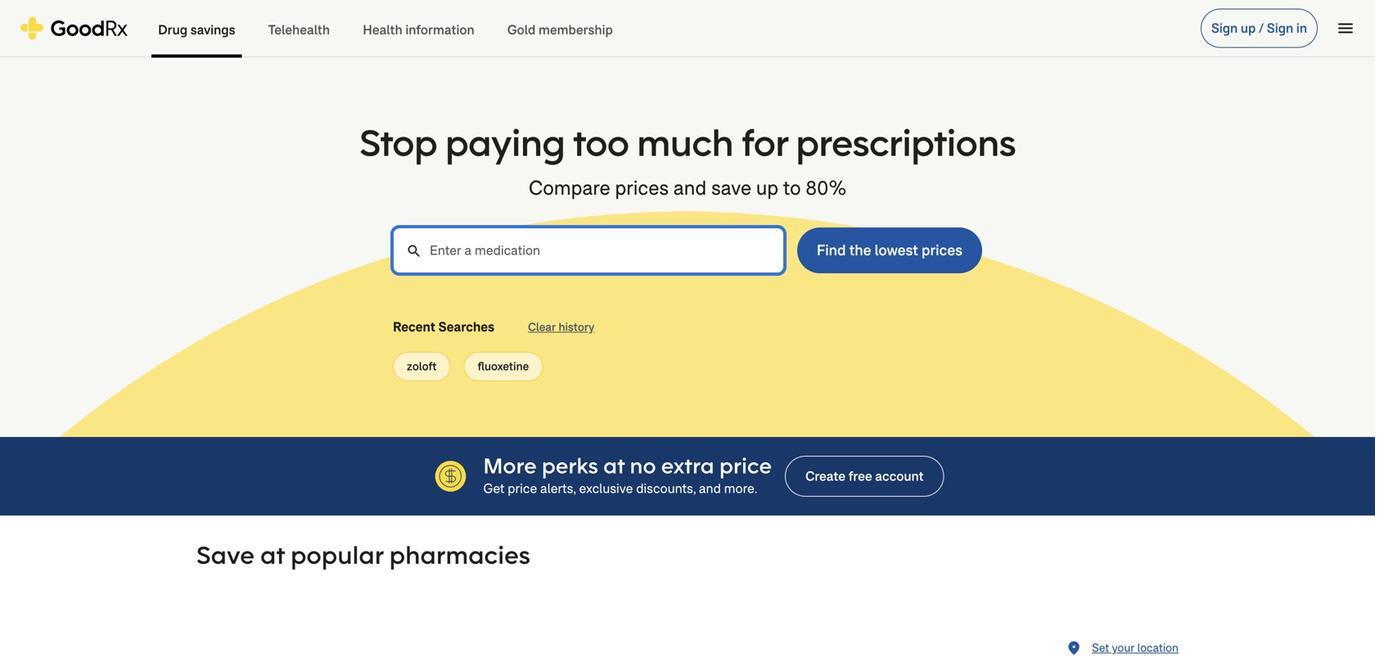 Task type: locate. For each thing, give the bounding box(es) containing it.
and left the save
[[674, 175, 707, 201]]

0 vertical spatial at
[[603, 452, 625, 480]]

stop paying too much for prescriptions
[[359, 119, 1016, 166]]

information
[[405, 21, 475, 38]]

too
[[573, 119, 629, 166]]

price up more.
[[719, 452, 772, 480]]

telehealth
[[268, 21, 330, 38]]

paying
[[445, 119, 565, 166]]

gold membership
[[507, 21, 613, 38]]

price
[[719, 452, 772, 480], [508, 480, 537, 497]]

price down more
[[508, 480, 537, 497]]

0 vertical spatial up
[[1241, 20, 1256, 37]]

gold membership link
[[491, 0, 629, 58]]

0 horizontal spatial sign
[[1211, 20, 1238, 37]]

clear
[[528, 320, 556, 335]]

clear history button
[[514, 313, 608, 342]]

fluoxetine link
[[464, 352, 543, 381]]

1 horizontal spatial sign
[[1267, 20, 1294, 37]]

1 horizontal spatial at
[[603, 452, 625, 480]]

health information link
[[346, 0, 491, 58]]

compare
[[529, 175, 610, 201]]

recent
[[393, 318, 436, 336]]

fluoxetine
[[478, 359, 529, 374]]

sign left /
[[1211, 20, 1238, 37]]

at right save
[[260, 539, 285, 571]]

and left more.
[[699, 480, 721, 497]]

80%
[[806, 175, 846, 201]]

up
[[1241, 20, 1256, 37], [756, 175, 779, 201]]

more.
[[724, 480, 757, 497]]

more perks at no extra price get price alerts, exclusive discounts, and more.
[[483, 452, 772, 497]]

extra
[[661, 452, 714, 480]]

get
[[483, 480, 505, 497]]

compare prices and save up to 80%
[[529, 175, 846, 201]]

1 vertical spatial and
[[699, 480, 721, 497]]

menu
[[1336, 18, 1356, 38]]

0 horizontal spatial up
[[756, 175, 779, 201]]

savings
[[191, 21, 235, 38]]

the
[[849, 241, 871, 260]]

place
[[1066, 640, 1082, 656]]

at
[[603, 452, 625, 480], [260, 539, 285, 571]]

0 horizontal spatial at
[[260, 539, 285, 571]]

set your location
[[1092, 641, 1179, 656]]

discounts,
[[636, 480, 696, 497]]

0 vertical spatial prices
[[615, 175, 669, 201]]

up inside button
[[1241, 20, 1256, 37]]

health information
[[363, 21, 475, 38]]

more
[[483, 452, 537, 480]]

clear history
[[528, 320, 594, 335]]

1 vertical spatial at
[[260, 539, 285, 571]]

pharmacies
[[389, 539, 530, 571]]

exclusive
[[579, 480, 633, 497]]

save at popular pharmacies
[[196, 539, 530, 571]]

no
[[630, 452, 656, 480]]

location
[[1137, 641, 1179, 656]]

and inside more perks at no extra price get price alerts, exclusive discounts, and more.
[[699, 480, 721, 497]]

up left /
[[1241, 20, 1256, 37]]

telehealth link
[[252, 0, 346, 58]]

sign
[[1211, 20, 1238, 37], [1267, 20, 1294, 37]]

dialog
[[0, 0, 1375, 671]]

1 horizontal spatial prices
[[922, 241, 963, 260]]

drug savings
[[158, 21, 235, 38]]

prices
[[615, 175, 669, 201], [922, 241, 963, 260]]

drug
[[158, 21, 187, 38]]

and
[[674, 175, 707, 201], [699, 480, 721, 497]]

1 vertical spatial up
[[756, 175, 779, 201]]

sign right /
[[1267, 20, 1294, 37]]

membership
[[539, 21, 613, 38]]

lowest
[[875, 241, 918, 260]]

up left "to"
[[756, 175, 779, 201]]

free
[[849, 468, 872, 485]]

at up exclusive at the left bottom of the page
[[603, 452, 625, 480]]

find the lowest prices
[[817, 241, 963, 260]]

0 horizontal spatial price
[[508, 480, 537, 497]]

None search field
[[393, 228, 982, 273]]

to
[[783, 175, 801, 201]]

menu button
[[1328, 10, 1364, 46]]

1 vertical spatial prices
[[922, 241, 963, 260]]

save
[[196, 539, 254, 571]]

1 horizontal spatial up
[[1241, 20, 1256, 37]]

prices down the too
[[615, 175, 669, 201]]

goodrx yellow cross logo image
[[20, 17, 129, 40]]

prices right lowest
[[922, 241, 963, 260]]

0 horizontal spatial prices
[[615, 175, 669, 201]]

set
[[1092, 641, 1109, 656]]



Task type: describe. For each thing, give the bounding box(es) containing it.
perks
[[542, 452, 598, 480]]

prescriptions
[[796, 119, 1016, 166]]

2 sign from the left
[[1267, 20, 1294, 37]]

sign up / sign in button
[[1201, 9, 1318, 48]]

at inside more perks at no extra price get price alerts, exclusive discounts, and more.
[[603, 452, 625, 480]]

zoloft link
[[393, 352, 451, 381]]

0 vertical spatial and
[[674, 175, 707, 201]]

sign up / sign in
[[1211, 20, 1307, 37]]

much
[[637, 119, 733, 166]]

recent searches
[[393, 318, 494, 336]]

your
[[1112, 641, 1135, 656]]

find the lowest prices button
[[797, 228, 982, 273]]

history
[[559, 320, 594, 335]]

for
[[741, 119, 788, 166]]

health
[[363, 21, 402, 38]]

stop
[[359, 119, 437, 166]]

none search field containing find the lowest prices
[[393, 228, 982, 273]]

search
[[406, 243, 422, 259]]

alerts,
[[540, 480, 576, 497]]

zoloft
[[407, 359, 437, 374]]

/
[[1259, 20, 1264, 37]]

gold
[[507, 21, 536, 38]]

create
[[805, 468, 846, 485]]

drug savings link
[[142, 0, 252, 58]]

1 sign from the left
[[1211, 20, 1238, 37]]

in
[[1297, 20, 1307, 37]]

save
[[711, 175, 751, 201]]

1 horizontal spatial price
[[719, 452, 772, 480]]

prices inside button
[[922, 241, 963, 260]]

Enter a medication text field
[[393, 228, 784, 273]]

searches
[[438, 318, 494, 336]]

create free account
[[805, 468, 924, 485]]

popular
[[291, 539, 384, 571]]

account
[[875, 468, 924, 485]]

find
[[817, 241, 846, 260]]



Task type: vqa. For each thing, say whether or not it's contained in the screenshot.
'paying' on the left top
yes



